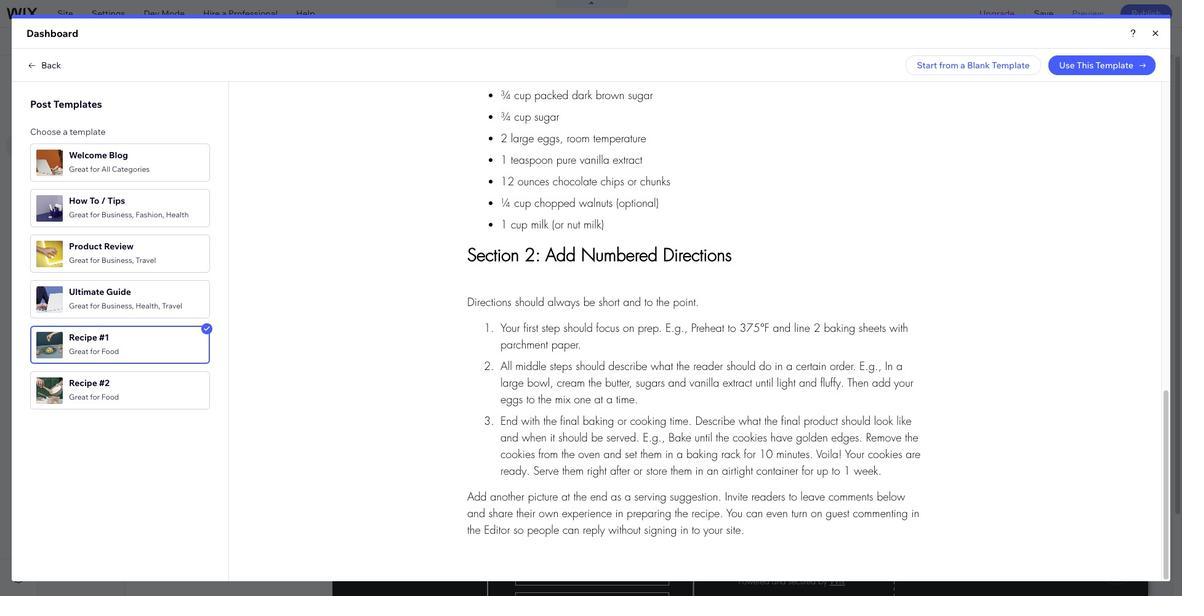 Task type: locate. For each thing, give the bounding box(es) containing it.
search button
[[1117, 28, 1182, 55]]

blog pages
[[52, 122, 98, 133]]

2 vertical spatial site
[[52, 100, 68, 111]]

blog
[[47, 36, 71, 47], [168, 132, 193, 143]]

site up site menu
[[52, 67, 71, 79]]

preview
[[1072, 8, 1104, 19]]

site
[[57, 8, 73, 19], [52, 67, 71, 79], [52, 100, 68, 111]]

0 horizontal spatial blog
[[47, 36, 71, 47]]

menu
[[124, 67, 151, 79], [70, 100, 93, 111]]

0 vertical spatial pages
[[73, 67, 102, 79]]

menu up blog pages
[[70, 100, 93, 111]]

1 horizontal spatial menu
[[124, 67, 151, 79]]

site up blog
[[52, 100, 68, 111]]

connect
[[330, 36, 364, 47]]

1 vertical spatial blog
[[168, 132, 193, 143]]

0 vertical spatial blog
[[47, 36, 71, 47]]

site left settings
[[57, 8, 73, 19]]

pages
[[73, 67, 102, 79], [73, 122, 98, 133]]

100% button
[[1008, 28, 1058, 55]]

menu right and at the top
[[124, 67, 151, 79]]

0 horizontal spatial menu
[[70, 100, 93, 111]]

save button
[[1025, 0, 1063, 27]]

pages right blog
[[73, 122, 98, 133]]

1 vertical spatial pages
[[73, 122, 98, 133]]

pages for blog
[[73, 122, 98, 133]]

mode
[[161, 8, 185, 19]]

pages for site
[[73, 67, 102, 79]]

site pages and menu
[[52, 67, 151, 79]]

1 vertical spatial menu
[[70, 100, 93, 111]]

site for site
[[57, 8, 73, 19]]

pages left and at the top
[[73, 67, 102, 79]]

1 vertical spatial site
[[52, 67, 71, 79]]

hire
[[203, 8, 220, 19]]

publish
[[1132, 8, 1161, 19]]

0 vertical spatial site
[[57, 8, 73, 19]]



Task type: describe. For each thing, give the bounding box(es) containing it.
1 horizontal spatial blog
[[168, 132, 193, 143]]

help
[[296, 8, 315, 19]]

site menu
[[52, 100, 93, 111]]

100%
[[1027, 36, 1049, 47]]

0 vertical spatial menu
[[124, 67, 151, 79]]

https://www.wix.com/mysite connect your domain
[[212, 36, 417, 47]]

site for site menu
[[52, 100, 68, 111]]

tools
[[1084, 36, 1106, 47]]

tools button
[[1058, 28, 1117, 55]]

https://www.wix.com/mysite
[[212, 36, 324, 47]]

a
[[222, 8, 227, 19]]

professional
[[228, 8, 278, 19]]

hire a professional
[[203, 8, 278, 19]]

domain
[[386, 36, 417, 47]]

publish button
[[1121, 4, 1172, 23]]

blog
[[52, 122, 71, 133]]

upgrade
[[980, 8, 1015, 19]]

search
[[1143, 36, 1171, 47]]

save
[[1034, 8, 1054, 19]]

your
[[366, 36, 384, 47]]

settings
[[92, 8, 125, 19]]

dev
[[144, 8, 159, 19]]

and
[[104, 67, 122, 79]]

preview button
[[1063, 0, 1113, 27]]

site for site pages and menu
[[52, 67, 71, 79]]

dev mode
[[144, 8, 185, 19]]



Task type: vqa. For each thing, say whether or not it's contained in the screenshot.
topmost Text
no



